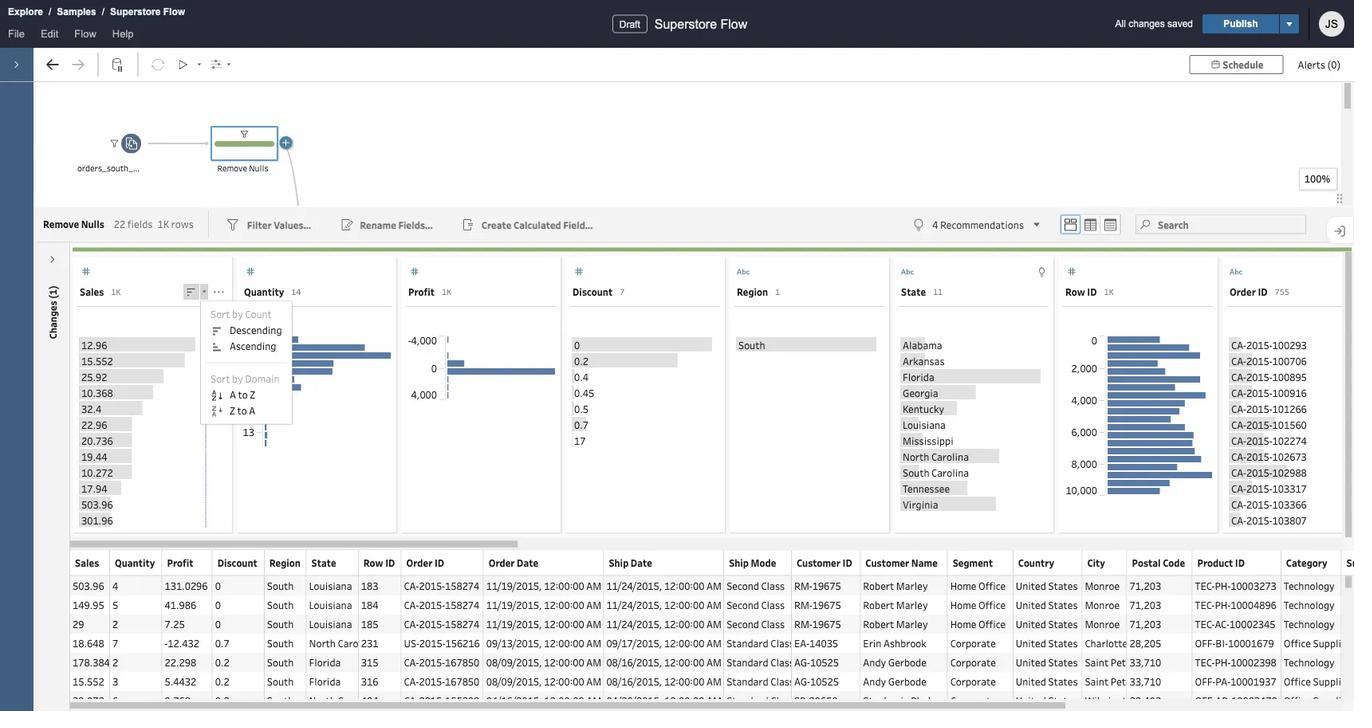 Task type: vqa. For each thing, say whether or not it's contained in the screenshot.


Task type: locate. For each thing, give the bounding box(es) containing it.
carolina up 315
[[338, 637, 375, 650]]

0.7 inside the 0 0.2 0.4 0.45 0.5 0.7 17
[[574, 418, 589, 431]]

0 vertical spatial 10525
[[810, 656, 839, 669]]

22.96
[[81, 418, 107, 431]]

1 vertical spatial sort
[[211, 373, 230, 386]]

7 united from the top
[[1016, 694, 1046, 707]]

3 states from the top
[[1049, 618, 1078, 631]]

am
[[587, 579, 602, 592], [707, 579, 722, 592], [587, 598, 602, 612], [707, 598, 722, 612], [587, 618, 602, 631], [707, 618, 722, 631], [587, 637, 602, 650], [707, 637, 722, 650], [587, 656, 602, 669], [707, 656, 722, 669], [587, 675, 602, 688], [707, 675, 722, 688], [587, 694, 602, 707], [707, 694, 722, 707]]

167850 up 155208
[[445, 675, 480, 688]]

1 vertical spatial profit
[[167, 557, 193, 569]]

19675
[[813, 579, 841, 592], [813, 598, 841, 612], [813, 618, 841, 631]]

1 ph from the top
[[1345, 579, 1355, 592]]

north inside "alabama arkansas florida georgia kentucky louisiana mississippi north carolina south carolina tennessee virginia"
[[903, 450, 930, 463]]

standard
[[727, 637, 769, 650], [727, 656, 769, 669], [727, 675, 769, 688], [727, 694, 769, 707]]

fields
[[127, 218, 153, 231]]

0 vertical spatial profit
[[408, 285, 435, 298]]

1 horizontal spatial quantity
[[244, 285, 284, 298]]

tec- up ac-
[[1195, 598, 1215, 612]]

158274
[[445, 579, 480, 592], [445, 598, 480, 612], [445, 618, 480, 631]]

0 vertical spatial remove nulls
[[217, 163, 268, 174]]

1 andy from the top
[[863, 656, 886, 669]]

1 horizontal spatial 7
[[620, 286, 625, 297]]

1 vertical spatial robert
[[863, 598, 894, 612]]

0 vertical spatial 11/19/2015,
[[486, 579, 542, 592]]

technology left ph ph
[[1284, 598, 1335, 612]]

0 vertical spatial a
[[230, 389, 236, 402]]

ph
[[1345, 579, 1355, 592], [1345, 598, 1355, 612], [1345, 656, 1355, 669]]

3 marley from the top
[[896, 618, 928, 631]]

florida left 316
[[309, 675, 341, 688]]

1 customer from the left
[[797, 557, 841, 569]]

north right south south south south south south south on the left of the page
[[309, 637, 336, 650]]

1 home from the top
[[951, 579, 977, 592]]

1 vertical spatial quantity
[[115, 557, 155, 569]]

0 vertical spatial quantity
[[244, 285, 284, 298]]

sort by domain menu item
[[206, 371, 287, 387]]

100293
[[1273, 338, 1307, 352]]

2 horizontal spatial flow
[[721, 17, 748, 31]]

2 vertical spatial north
[[309, 694, 336, 707]]

3 rm- from the top
[[795, 618, 813, 631]]

3 second from the top
[[727, 618, 759, 631]]

0.2 right the '131.0296 41.986 7.25 -12.432 22.298 5.4432 9.768'
[[215, 656, 229, 669]]

20650
[[809, 694, 838, 707]]

explore link
[[7, 4, 44, 20]]

1k
[[158, 218, 169, 231], [111, 286, 121, 297], [442, 286, 452, 297], [1105, 286, 1114, 297]]

0.7 right the '131.0296 41.986 7.25 -12.432 22.298 5.4432 9.768'
[[215, 637, 229, 650]]

33,710 up 28,403
[[1130, 675, 1162, 688]]

2 ship from the left
[[729, 557, 749, 569]]

0 horizontal spatial 5
[[112, 598, 118, 612]]

1 vertical spatial remove nulls
[[43, 218, 104, 230]]

08/09/2015, down the 09/13/2015,
[[486, 656, 542, 669]]

1 ship from the left
[[609, 557, 629, 569]]

1 vertical spatial 2
[[112, 656, 118, 669]]

ph- up ac-
[[1215, 598, 1231, 612]]

id for row id
[[385, 557, 395, 569]]

north for louisiana
[[903, 450, 930, 463]]

technology left "ph pa ar"
[[1284, 656, 1335, 669]]

region 1
[[737, 285, 780, 298]]

1 / from the left
[[49, 6, 51, 17]]

supplies up the ar
[[1313, 675, 1352, 688]]

- down 7.25
[[165, 637, 168, 650]]

2 vertical spatial 19675
[[813, 618, 841, 631]]

2 up 3 on the bottom left
[[112, 656, 118, 669]]

1 states from the top
[[1049, 579, 1078, 592]]

louisiana louisiana louisiana north carolina florida florida north carolina
[[309, 579, 375, 707]]

1 vertical spatial 158274
[[445, 598, 480, 612]]

technology down category
[[1284, 579, 1335, 592]]

1 horizontal spatial superstore
[[655, 17, 717, 31]]

0.2 right 9.768
[[215, 694, 229, 707]]

tec- left 10002345
[[1195, 618, 1215, 631]]

2 rm- from the top
[[795, 598, 813, 612]]

2 11/19/2015, from the top
[[486, 598, 542, 612]]

date for order date
[[517, 557, 539, 569]]

ea-
[[795, 637, 810, 650]]

1 vertical spatial gerbode
[[888, 675, 927, 688]]

1 technology from the top
[[1284, 579, 1335, 592]]

0 horizontal spatial state
[[312, 557, 336, 569]]

postal code
[[1132, 557, 1186, 569]]

0.2 inside the 0 0.2 0.4 0.45 0.5 0.7 17
[[574, 354, 589, 368]]

/ right samples
[[102, 6, 105, 17]]

order for order id 755
[[1230, 285, 1256, 298]]

1 horizontal spatial -
[[408, 334, 411, 347]]

tec- down the product
[[1195, 579, 1215, 592]]

4,000 down -4,000 0
[[411, 388, 437, 401]]

1 horizontal spatial remove
[[217, 163, 247, 174]]

id for customer id
[[843, 557, 853, 569]]

0 vertical spatial north
[[903, 450, 930, 463]]

off- up ar-
[[1195, 675, 1216, 688]]

ship mode
[[729, 557, 776, 569]]

755
[[1275, 286, 1290, 297]]

ashbrook
[[884, 637, 927, 650]]

id left order id
[[385, 557, 395, 569]]

1 5 9
[[249, 334, 254, 407]]

2 corporate from the top
[[951, 656, 996, 669]]

id up 2,000
[[1088, 285, 1097, 298]]

id for order id
[[435, 557, 444, 569]]

0 horizontal spatial 1
[[249, 334, 254, 347]]

0 vertical spatial 71,203
[[1130, 579, 1162, 592]]

1 vertical spatial region
[[269, 557, 301, 569]]

1 vertical spatial petersburg
[[1111, 675, 1162, 688]]

louisiana inside "alabama arkansas florida georgia kentucky louisiana mississippi north carolina south carolina tennessee virginia"
[[903, 418, 946, 431]]

quantity up 4
[[115, 557, 155, 569]]

2 vertical spatial 71,203
[[1130, 618, 1162, 631]]

1k inside profit 1k
[[442, 286, 452, 297]]

florida up georgia
[[903, 370, 935, 383]]

1 158274 from the top
[[445, 579, 480, 592]]

0 vertical spatial florida
[[903, 370, 935, 383]]

3 technology from the top
[[1284, 618, 1335, 631]]

7 inside the "discount 7"
[[620, 286, 625, 297]]

carolina up tennessee
[[932, 466, 969, 479]]

3
[[112, 675, 118, 688]]

167850 down 156216
[[445, 656, 480, 669]]

22.298
[[165, 656, 196, 669]]

0 horizontal spatial date
[[517, 557, 539, 569]]

changes
[[1129, 18, 1165, 29]]

1 horizontal spatial 1
[[775, 286, 780, 297]]

class
[[761, 579, 785, 592], [761, 598, 785, 612], [761, 618, 785, 631], [771, 637, 795, 650], [771, 656, 795, 669], [771, 675, 795, 688], [771, 694, 795, 707]]

0 vertical spatial gerbode
[[888, 656, 927, 669]]

0.2 right the 5.4432
[[215, 675, 229, 688]]

0 vertical spatial z
[[250, 389, 255, 402]]

quantity up count
[[244, 285, 284, 298]]

carolina
[[932, 450, 969, 463], [932, 466, 969, 479], [338, 637, 375, 650], [338, 694, 375, 707]]

4 standard from the top
[[727, 694, 769, 707]]

off- down ac-
[[1195, 637, 1216, 650]]

1 horizontal spatial row
[[1066, 285, 1085, 298]]

technology right 10002345
[[1284, 618, 1335, 631]]

1 vertical spatial remove
[[43, 218, 79, 230]]

a down a to z
[[249, 405, 255, 418]]

1 horizontal spatial ship
[[729, 557, 749, 569]]

0 right 41.986
[[215, 598, 221, 612]]

04/16/2015,
[[486, 694, 542, 707]]

8,000
[[1072, 457, 1098, 470]]

ph- down product id
[[1215, 579, 1231, 592]]

option group
[[1060, 214, 1122, 235]]

petersburg up 28,403
[[1111, 675, 1162, 688]]

by inside menu item
[[232, 373, 243, 386]]

alabama
[[903, 338, 943, 352]]

menu containing sort by count
[[201, 302, 292, 424]]

0 horizontal spatial nulls
[[81, 218, 104, 230]]

3 ph from the top
[[1345, 656, 1355, 669]]

ca-2015-158274 ca-2015-158274 ca-2015-158274 us-2015-156216 ca-2015-167850 ca-2015-167850 ca-2015-155208 11/19/2015, 12:00:00 am 11/19/2015, 12:00:00 am 11/19/2015, 12:00:00 am 09/13/2015, 12:00:00 am 08/09/2015, 12:00:00 am 08/09/2015, 12:00:00 am 04/16/2015, 12:00:00 am 11/24/2015, 12:00:00 am 11/24/2015, 12:00:00 am 11/24/2015, 12:00:00 am 09/17/2015, 12:00:00 am 08/16/2015, 12:00:00 am 08/16/2015, 12:00:00 am 04/20/2015, 12:00:00 am second class second class second class standard class standard class standard class standard class rm-19675 rm-19675 rm-19675 ea-14035 ag-10525 ag-10525 sp-20650
[[404, 579, 841, 707]]

404
[[361, 694, 378, 707]]

25.92
[[81, 370, 107, 383]]

by left 1 5 9
[[232, 373, 243, 386]]

1 vertical spatial home
[[951, 598, 977, 612]]

florida inside "alabama arkansas florida georgia kentucky louisiana mississippi north carolina south carolina tennessee virginia"
[[903, 370, 935, 383]]

0 vertical spatial monroe
[[1085, 579, 1120, 592]]

5 down ascending
[[249, 362, 254, 375]]

home
[[951, 579, 977, 592], [951, 598, 977, 612], [951, 618, 977, 631]]

1 vertical spatial 15.552
[[73, 675, 104, 688]]

None radio
[[1061, 215, 1081, 234]]

5 down 4
[[112, 598, 118, 612]]

0 horizontal spatial profit
[[167, 557, 193, 569]]

id left customer name at the right bottom
[[843, 557, 853, 569]]

region for region 1
[[737, 285, 768, 298]]

Search text field
[[1136, 215, 1307, 234]]

0 vertical spatial to
[[238, 389, 248, 402]]

0.4
[[574, 370, 589, 383]]

4,000 up 6,000
[[1072, 393, 1098, 407]]

103366
[[1273, 498, 1307, 511]]

redo image
[[66, 53, 90, 77]]

28,403
[[1130, 694, 1162, 707]]

1 08/09/2015, from the top
[[486, 656, 542, 669]]

503.96 inside 503.96 149.95 29 18.648 178.384 15.552 39.072
[[73, 579, 104, 592]]

3 158274 from the top
[[445, 618, 480, 631]]

0 0 0 0.7 0.2 0.2 0.2
[[215, 579, 229, 707]]

sales for sales
[[75, 557, 99, 569]]

sort left count
[[211, 308, 230, 321]]

quantity for quantity
[[115, 557, 155, 569]]

menu item inside menu
[[206, 363, 287, 364]]

0 vertical spatial home
[[951, 579, 977, 592]]

row up 183
[[364, 557, 383, 569]]

by
[[232, 308, 243, 321], [232, 373, 243, 386]]

0 0.2 0.4 0.45 0.5 0.7 17
[[574, 338, 594, 447]]

2 by from the top
[[232, 373, 243, 386]]

0.7 down 0.5 in the bottom left of the page
[[574, 418, 589, 431]]

ag- up sp-
[[795, 675, 810, 688]]

sales for sales 1k
[[80, 285, 104, 298]]

100916
[[1273, 386, 1307, 399]]

32.4
[[81, 402, 101, 415]]

11/24/2015,
[[607, 579, 662, 592], [607, 598, 662, 612], [607, 618, 662, 631]]

supplies up "ph pa ar"
[[1313, 637, 1352, 650]]

sort up a to z
[[211, 373, 230, 386]]

1 vertical spatial off-
[[1195, 675, 1216, 688]]

3 robert from the top
[[863, 618, 894, 631]]

- down profit 1k
[[408, 334, 411, 347]]

0 down profit 1k
[[431, 362, 437, 375]]

profit
[[408, 285, 435, 298], [167, 557, 193, 569]]

z down sort by domain menu item
[[250, 389, 255, 402]]

1 second from the top
[[727, 579, 759, 592]]

2 vertical spatial marley
[[896, 618, 928, 631]]

0 vertical spatial discount
[[573, 285, 613, 298]]

0 vertical spatial remove
[[217, 163, 247, 174]]

id for row id 1k
[[1088, 285, 1097, 298]]

2 ag- from the top
[[795, 675, 810, 688]]

andy up "stephanie"
[[863, 675, 886, 688]]

louisiana down kentucky
[[903, 418, 946, 431]]

13
[[243, 425, 254, 439]]

185
[[361, 618, 378, 631]]

0 vertical spatial 5
[[249, 362, 254, 375]]

0 up 0.4
[[574, 338, 580, 352]]

2 customer from the left
[[866, 557, 910, 569]]

2 vertical spatial ph-
[[1215, 656, 1231, 669]]

0 vertical spatial ph-
[[1215, 579, 1231, 592]]

0
[[1092, 334, 1098, 347], [574, 338, 580, 352], [431, 362, 437, 375], [215, 579, 221, 592], [215, 598, 221, 612], [215, 618, 221, 631]]

5 for 1
[[249, 362, 254, 375]]

0 vertical spatial state
[[901, 285, 926, 298]]

1 horizontal spatial state
[[901, 285, 926, 298]]

no refreshes available image
[[146, 53, 170, 77]]

2 33,710 from the top
[[1130, 675, 1162, 688]]

by for count
[[232, 308, 243, 321]]

0.7
[[574, 418, 589, 431], [215, 637, 229, 650]]

1 vertical spatial 10525
[[810, 675, 839, 688]]

1 by from the top
[[232, 308, 243, 321]]

2 71,203 from the top
[[1130, 598, 1162, 612]]

sales up 149.95
[[75, 557, 99, 569]]

None radio
[[1081, 215, 1101, 234], [1101, 215, 1121, 234], [1081, 215, 1101, 234], [1101, 215, 1121, 234]]

503.96 up 301.96
[[81, 498, 113, 511]]

order right order id
[[489, 557, 515, 569]]

erin
[[863, 637, 882, 650]]

1 horizontal spatial a
[[249, 405, 255, 418]]

1 monroe from the top
[[1085, 579, 1120, 592]]

0.2 up 0.4
[[574, 354, 589, 368]]

3 ph- from the top
[[1215, 656, 1231, 669]]

gerbode down the "ashbrook"
[[888, 656, 927, 669]]

1 horizontal spatial 5
[[249, 362, 254, 375]]

a up z to a
[[230, 389, 236, 402]]

10002398
[[1231, 656, 1277, 669]]

0 vertical spatial 158274
[[445, 579, 480, 592]]

remove nulls
[[217, 163, 268, 174], [43, 218, 104, 230]]

101560
[[1273, 418, 1307, 431]]

1 vertical spatial to
[[237, 405, 247, 418]]

tec-ph-10003273 tec-ph-10004896 tec-ac-10002345 off-bi-10001679 tec-ph-10002398 off-pa-10001937 off-ar-10003478 technology technology technology office supplies technology office supplies office supplies
[[1195, 579, 1352, 707]]

0 vertical spatial supplies
[[1313, 637, 1352, 650]]

2 supplies from the top
[[1313, 675, 1352, 688]]

0 horizontal spatial order
[[406, 557, 433, 569]]

ph-
[[1215, 579, 1231, 592], [1215, 598, 1231, 612], [1215, 656, 1231, 669]]

1 united from the top
[[1016, 579, 1046, 592]]

by left count
[[232, 308, 243, 321]]

0.2
[[574, 354, 589, 368], [215, 656, 229, 669], [215, 675, 229, 688], [215, 694, 229, 707]]

ph- up pa-
[[1215, 656, 1231, 669]]

robert
[[863, 579, 894, 592], [863, 598, 894, 612], [863, 618, 894, 631]]

segment
[[953, 557, 993, 569]]

samples
[[57, 6, 96, 17]]

order left 755
[[1230, 285, 1256, 298]]

order id
[[406, 557, 444, 569]]

saint up wilmington
[[1085, 675, 1109, 688]]

3 11/19/2015, from the top
[[486, 618, 542, 631]]

2 date from the left
[[631, 557, 653, 569]]

state left '11' at right
[[901, 285, 926, 298]]

order for order date
[[489, 557, 515, 569]]

by inside menu item
[[232, 308, 243, 321]]

menu
[[201, 302, 292, 424]]

louisiana left 185
[[309, 618, 352, 631]]

saint down charlotte
[[1085, 656, 1109, 669]]

0 vertical spatial 167850
[[445, 656, 480, 669]]

1 horizontal spatial 0.7
[[574, 418, 589, 431]]

second
[[727, 579, 759, 592], [727, 598, 759, 612], [727, 618, 759, 631]]

0 vertical spatial 2
[[112, 618, 118, 631]]

0 vertical spatial petersburg
[[1111, 656, 1162, 669]]

1 vertical spatial 71,203
[[1130, 598, 1162, 612]]

/ up edit
[[49, 6, 51, 17]]

3 monroe from the top
[[1085, 618, 1120, 631]]

1 71,203 from the top
[[1130, 579, 1162, 592]]

robert marley robert marley robert marley erin ashbrook andy gerbode andy gerbode stephanie phelps
[[863, 579, 942, 707]]

4,000 down profit 1k
[[411, 334, 437, 347]]

0 inside the 0 0.2 0.4 0.45 0.5 0.7 17
[[574, 338, 580, 352]]

1 sort from the top
[[211, 308, 230, 321]]

2 vertical spatial supplies
[[1313, 694, 1352, 707]]

3 corporate from the top
[[951, 675, 996, 688]]

1 vertical spatial row
[[364, 557, 383, 569]]

178.384
[[73, 656, 110, 669]]

10.368
[[81, 386, 113, 399]]

2 vertical spatial home
[[951, 618, 977, 631]]

0 vertical spatial 08/16/2015,
[[607, 656, 662, 669]]

10525 down 14035 at the right bottom of the page
[[810, 656, 839, 669]]

09/17/2015,
[[607, 637, 662, 650]]

customer right mode
[[797, 557, 841, 569]]

to for z
[[237, 405, 247, 418]]

id right row id
[[435, 557, 444, 569]]

sort inside sort by domain menu item
[[211, 373, 230, 386]]

184
[[361, 598, 378, 612]]

0 vertical spatial 1
[[775, 286, 780, 297]]

0 horizontal spatial customer
[[797, 557, 841, 569]]

0 horizontal spatial discount
[[217, 557, 257, 569]]

1 horizontal spatial profit
[[408, 285, 435, 298]]

2 / from the left
[[102, 6, 105, 17]]

1 vertical spatial 11/19/2015,
[[486, 598, 542, 612]]

date
[[517, 557, 539, 569], [631, 557, 653, 569]]

2,000
[[1072, 362, 1098, 375]]

1 vertical spatial 08/09/2015,
[[486, 675, 542, 688]]

1 vertical spatial 0.7
[[215, 637, 229, 650]]

1k inside sales 1k
[[111, 286, 121, 297]]

1 vertical spatial by
[[232, 373, 243, 386]]

ship for ship date
[[609, 557, 629, 569]]

1 horizontal spatial remove nulls
[[217, 163, 268, 174]]

08/09/2015, up 04/16/2015,
[[486, 675, 542, 688]]

product
[[1198, 557, 1233, 569]]

1 2 from the top
[[112, 618, 118, 631]]

order for order id
[[406, 557, 433, 569]]

7
[[620, 286, 625, 297], [112, 637, 118, 650]]

1
[[775, 286, 780, 297], [249, 334, 254, 347]]

customer left name
[[866, 557, 910, 569]]

1 robert from the top
[[863, 579, 894, 592]]

supplies
[[1313, 637, 1352, 650], [1313, 675, 1352, 688], [1313, 694, 1352, 707]]

15.552 up '39.072'
[[73, 675, 104, 688]]

saint
[[1085, 656, 1109, 669], [1085, 675, 1109, 688]]

4,000 for 2,000
[[1072, 393, 1098, 407]]

4 corporate from the top
[[951, 694, 996, 707]]

off- down pa-
[[1195, 694, 1216, 707]]

1 vertical spatial saint
[[1085, 675, 1109, 688]]

state for state
[[312, 557, 336, 569]]

15.552 up 25.92
[[81, 354, 113, 368]]

row up 2,000
[[1066, 285, 1085, 298]]

north down mississippi at the bottom of the page
[[903, 450, 930, 463]]

sales right (1)
[[80, 285, 104, 298]]

4,000
[[411, 334, 437, 347], [411, 388, 437, 401], [1072, 393, 1098, 407]]

33,710 down 28,205
[[1130, 656, 1162, 669]]

15.552
[[81, 354, 113, 368], [73, 675, 104, 688]]

10002345
[[1230, 618, 1276, 631]]

tec-
[[1195, 579, 1215, 592], [1195, 598, 1215, 612], [1195, 618, 1215, 631], [1195, 656, 1215, 669]]

2 states from the top
[[1049, 598, 1078, 612]]

tec- down ac-
[[1195, 656, 1215, 669]]

discount for discount
[[217, 557, 257, 569]]

florida
[[903, 370, 935, 383], [309, 656, 341, 669], [309, 675, 341, 688]]

mississippi
[[903, 434, 954, 447]]

by for domain
[[232, 373, 243, 386]]

0 horizontal spatial quantity
[[115, 557, 155, 569]]

17.94
[[81, 482, 107, 495]]

profit up the 131.0296
[[167, 557, 193, 569]]

1 vertical spatial second
[[727, 598, 759, 612]]

2 vertical spatial robert
[[863, 618, 894, 631]]

technology
[[1284, 579, 1335, 592], [1284, 598, 1335, 612], [1284, 618, 1335, 631], [1284, 656, 1335, 669]]

profit up -4,000 0
[[408, 285, 435, 298]]

pa
[[1345, 675, 1355, 688]]

2 right 503.96 149.95 29 18.648 178.384 15.552 39.072
[[112, 618, 118, 631]]

sort inside sort by count menu item
[[211, 308, 230, 321]]

state left row id
[[312, 557, 336, 569]]

1 date from the left
[[517, 557, 539, 569]]

z down a to z
[[230, 405, 235, 418]]

2 united from the top
[[1016, 598, 1046, 612]]

andy down erin
[[863, 656, 886, 669]]

0 vertical spatial second
[[727, 579, 759, 592]]

12.96
[[81, 338, 107, 352]]

ascending
[[230, 340, 276, 353]]

customer for customer id
[[797, 557, 841, 569]]

superstore right draft
[[655, 17, 717, 31]]

gerbode up phelps
[[888, 675, 927, 688]]

0 vertical spatial off-
[[1195, 637, 1216, 650]]

superstore up help
[[110, 6, 161, 17]]

2 vertical spatial second
[[727, 618, 759, 631]]

menu item
[[206, 363, 287, 364]]

sp-
[[795, 694, 809, 707]]

2 sort from the top
[[211, 373, 230, 386]]

3 tec- from the top
[[1195, 618, 1215, 631]]

2 horizontal spatial order
[[1230, 285, 1256, 298]]

102274
[[1273, 434, 1307, 447]]

0 vertical spatial robert
[[863, 579, 894, 592]]

1 vertical spatial discount
[[217, 557, 257, 569]]

1 horizontal spatial customer
[[866, 557, 910, 569]]

arkansas
[[903, 354, 945, 368]]

08/16/2015, down 09/17/2015,
[[607, 656, 662, 669]]

1 vertical spatial sales
[[75, 557, 99, 569]]

2 technology from the top
[[1284, 598, 1335, 612]]

0 up 2,000
[[1092, 334, 1098, 347]]

discount for discount 7
[[573, 285, 613, 298]]

ag- down ea-
[[795, 656, 810, 669]]

4 tec- from the top
[[1195, 656, 1215, 669]]

florida left 315
[[309, 656, 341, 669]]

10001679
[[1229, 637, 1274, 650]]

1 vertical spatial north
[[309, 637, 336, 650]]

2 vertical spatial monroe
[[1085, 618, 1120, 631]]



Task type: describe. For each thing, give the bounding box(es) containing it.
2 monroe from the top
[[1085, 598, 1120, 612]]

183 184 185 231 315 316 404
[[361, 579, 378, 707]]

1 vertical spatial z
[[230, 405, 235, 418]]

phelps
[[911, 694, 942, 707]]

1 vertical spatial florida
[[309, 656, 341, 669]]

1 standard from the top
[[727, 637, 769, 650]]

0 vertical spatial nulls
[[249, 163, 268, 174]]

ship for ship mode
[[729, 557, 749, 569]]

2 08/09/2015, from the top
[[486, 675, 542, 688]]

customer name
[[866, 557, 938, 569]]

1 gerbode from the top
[[888, 656, 927, 669]]

2 19675 from the top
[[813, 598, 841, 612]]

2 marley from the top
[[896, 598, 928, 612]]

5.4432
[[165, 675, 196, 688]]

2 2 from the top
[[112, 656, 118, 669]]

1 inside region 1
[[775, 286, 780, 297]]

1 ph- from the top
[[1215, 579, 1231, 592]]

1 vertical spatial 7
[[112, 637, 118, 650]]

101266
[[1273, 402, 1307, 415]]

code
[[1163, 557, 1186, 569]]

category
[[1287, 557, 1328, 569]]

0.45
[[574, 386, 594, 399]]

schedule
[[1223, 58, 1264, 71]]

-4,000 0
[[408, 334, 437, 375]]

10004896
[[1231, 598, 1277, 612]]

help button
[[104, 24, 142, 48]]

louisiana left 183
[[309, 579, 352, 592]]

virginia
[[903, 498, 939, 511]]

10001937
[[1231, 675, 1277, 688]]

155208
[[445, 694, 480, 707]]

0 horizontal spatial remove nulls
[[43, 218, 104, 230]]

a to z
[[230, 389, 255, 402]]

3 united from the top
[[1016, 618, 1046, 631]]

sort for sort by domain
[[211, 373, 230, 386]]

1 corporate from the top
[[951, 637, 996, 650]]

quantity 14
[[244, 285, 301, 298]]

row id 1k
[[1066, 285, 1114, 298]]

4,000 inside -4,000 0
[[411, 334, 437, 347]]

mode
[[751, 557, 776, 569]]

0 horizontal spatial superstore
[[110, 6, 161, 17]]

1 11/24/2015, from the top
[[607, 579, 662, 592]]

2 standard from the top
[[727, 656, 769, 669]]

4 states from the top
[[1049, 637, 1078, 650]]

ph for ph ph
[[1345, 579, 1355, 592]]

profit for profit
[[167, 557, 193, 569]]

2 robert from the top
[[863, 598, 894, 612]]

103317
[[1273, 482, 1307, 495]]

to for a
[[238, 389, 248, 402]]

region for region
[[269, 557, 301, 569]]

stephanie
[[863, 694, 909, 707]]

bi-
[[1216, 637, 1229, 650]]

12.432
[[168, 637, 199, 650]]

1 vertical spatial nulls
[[81, 218, 104, 230]]

1 vertical spatial 1
[[249, 334, 254, 347]]

carolina down 316
[[338, 694, 375, 707]]

1 off- from the top
[[1195, 637, 1216, 650]]

1k inside row id 1k
[[1105, 286, 1114, 297]]

2 vertical spatial florida
[[309, 675, 341, 688]]

102988
[[1273, 466, 1307, 479]]

customer for customer name
[[866, 557, 910, 569]]

2 gerbode from the top
[[888, 675, 927, 688]]

04/20/2015,
[[607, 694, 662, 707]]

0 vertical spatial 15.552
[[81, 354, 113, 368]]

5 for 4
[[112, 598, 118, 612]]

1 supplies from the top
[[1313, 637, 1352, 650]]

1 10525 from the top
[[810, 656, 839, 669]]

4 united from the top
[[1016, 637, 1046, 650]]

- inside the '131.0296 41.986 7.25 -12.432 22.298 5.4432 9.768'
[[165, 637, 168, 650]]

quantity for quantity 14
[[244, 285, 284, 298]]

sort for sort by count
[[211, 308, 230, 321]]

1 ag- from the top
[[795, 656, 810, 669]]

saved
[[1168, 18, 1193, 29]]

ar
[[1345, 694, 1355, 707]]

flow inside flow popup button
[[74, 28, 96, 39]]

profit for profit 1k
[[408, 285, 435, 298]]

22
[[114, 218, 125, 231]]

4 technology from the top
[[1284, 656, 1335, 669]]

2 08/16/2015, from the top
[[607, 675, 662, 688]]

1 167850 from the top
[[445, 656, 480, 669]]

z to a
[[230, 405, 255, 418]]

231
[[361, 637, 378, 650]]

28,205
[[1130, 637, 1162, 650]]

0 horizontal spatial 0.7
[[215, 637, 229, 650]]

- inside -4,000 0
[[408, 334, 411, 347]]

north for florida
[[309, 694, 336, 707]]

18.648
[[73, 637, 104, 650]]

2 home from the top
[[951, 598, 977, 612]]

profit 1k
[[408, 285, 452, 298]]

0 inside -4,000 0
[[431, 362, 437, 375]]

1 rm- from the top
[[795, 579, 813, 592]]

alabama arkansas florida georgia kentucky louisiana mississippi north carolina south carolina tennessee virginia
[[903, 338, 969, 511]]

0 right the 131.0296
[[215, 579, 221, 592]]

2 off- from the top
[[1195, 675, 1216, 688]]

state 11
[[901, 285, 943, 298]]

71,203 71,203 71,203 28,205 33,710 33,710 28,403
[[1130, 579, 1162, 707]]

row for row id
[[364, 557, 383, 569]]

1 saint from the top
[[1085, 656, 1109, 669]]

102673
[[1273, 450, 1307, 463]]

183
[[361, 579, 378, 592]]

alerts
[[1298, 58, 1326, 71]]

file button
[[0, 24, 33, 48]]

0 horizontal spatial a
[[230, 389, 236, 402]]

id for product id
[[1236, 557, 1245, 569]]

1 33,710 from the top
[[1130, 656, 1162, 669]]

5 united from the top
[[1016, 656, 1046, 669]]

kentucky
[[903, 402, 944, 415]]

schedule button
[[1190, 55, 1284, 74]]

6,000
[[1072, 425, 1098, 439]]

1 19675 from the top
[[813, 579, 841, 592]]

south inside "alabama arkansas florida georgia kentucky louisiana mississippi north carolina south carolina tennessee virginia"
[[903, 466, 930, 479]]

2 tec- from the top
[[1195, 598, 1215, 612]]

(0)
[[1328, 58, 1341, 71]]

2 ph from the top
[[1345, 598, 1355, 612]]

3 off- from the top
[[1195, 694, 1216, 707]]

3 11/24/2015, from the top
[[607, 618, 662, 631]]

louisiana left 184
[[309, 598, 352, 612]]

5 states from the top
[[1049, 656, 1078, 669]]

row id
[[364, 557, 395, 569]]

ship date
[[609, 557, 653, 569]]

home office home office home office corporate corporate corporate corporate
[[951, 579, 1006, 707]]

12.96 15.552 25.92 10.368 32.4 22.96 20.736 19.44 10.272 17.94 503.96 301.96
[[81, 338, 113, 527]]

country
[[1019, 557, 1055, 569]]

17
[[574, 434, 586, 447]]

sort by count menu item
[[206, 307, 287, 323]]

date for ship date
[[631, 557, 653, 569]]

0 horizontal spatial remove
[[43, 218, 79, 230]]

3 supplies from the top
[[1313, 694, 1352, 707]]

1 marley from the top
[[896, 579, 928, 592]]

14035
[[810, 637, 838, 650]]

(1)
[[46, 286, 59, 299]]

14
[[291, 286, 301, 297]]

9
[[249, 393, 254, 407]]

carolina down mississippi at the bottom of the page
[[932, 450, 969, 463]]

order id 755
[[1230, 285, 1290, 298]]

2 ph- from the top
[[1215, 598, 1231, 612]]

2 saint from the top
[[1085, 675, 1109, 688]]

4,000 for 0
[[411, 388, 437, 401]]

ac-
[[1215, 618, 1230, 631]]

descending
[[230, 324, 282, 337]]

recommendations image
[[1035, 265, 1049, 279]]

29
[[73, 618, 84, 631]]

su
[[1347, 557, 1355, 569]]

6 united from the top
[[1016, 675, 1046, 688]]

edit
[[41, 28, 59, 39]]

9.768
[[165, 694, 191, 707]]

7 states from the top
[[1049, 694, 1078, 707]]

4 5 2 7 2 3 6
[[112, 579, 118, 707]]

1 horizontal spatial z
[[250, 389, 255, 402]]

state for state 11
[[901, 285, 926, 298]]

1 11/19/2015, from the top
[[486, 579, 542, 592]]

1 tec- from the top
[[1195, 579, 1215, 592]]

edit button
[[33, 24, 66, 48]]

10003273
[[1231, 579, 1277, 592]]

domain
[[245, 373, 280, 386]]

id for order id 755
[[1258, 285, 1268, 298]]

10003478
[[1232, 694, 1278, 707]]

orders_south_2015
[[77, 163, 152, 174]]

1 petersburg from the top
[[1111, 656, 1162, 669]]

rows
[[171, 218, 194, 231]]

2 167850 from the top
[[445, 675, 480, 688]]

19.44
[[81, 450, 107, 463]]

41.986
[[165, 598, 196, 612]]

changes (1)
[[46, 286, 59, 340]]

2 second from the top
[[727, 598, 759, 612]]

2 158274 from the top
[[445, 598, 480, 612]]

2 10525 from the top
[[810, 675, 839, 688]]

1 08/16/2015, from the top
[[607, 656, 662, 669]]

1 vertical spatial a
[[249, 405, 255, 418]]

3 standard from the top
[[727, 675, 769, 688]]

all
[[1116, 18, 1126, 29]]

ph for ph pa ar
[[1345, 656, 1355, 669]]

6 states from the top
[[1049, 675, 1078, 688]]

3 71,203 from the top
[[1130, 618, 1162, 631]]

1 horizontal spatial flow
[[163, 6, 185, 17]]

0 right the '131.0296 41.986 7.25 -12.432 22.298 5.4432 9.768'
[[215, 618, 221, 631]]

2 andy from the top
[[863, 675, 886, 688]]

10.272
[[81, 466, 113, 479]]

15.552 inside 503.96 149.95 29 18.648 178.384 15.552 39.072
[[73, 675, 104, 688]]

tennessee
[[903, 482, 950, 495]]

us-
[[404, 637, 419, 650]]

row for row id 1k
[[1066, 285, 1085, 298]]

wilmington
[[1085, 694, 1138, 707]]

2 11/24/2015, from the top
[[607, 598, 662, 612]]

3 19675 from the top
[[813, 618, 841, 631]]

2 petersburg from the top
[[1111, 675, 1162, 688]]

3 home from the top
[[951, 618, 977, 631]]

js
[[1326, 18, 1339, 30]]

0 vertical spatial 503.96
[[81, 498, 113, 511]]



